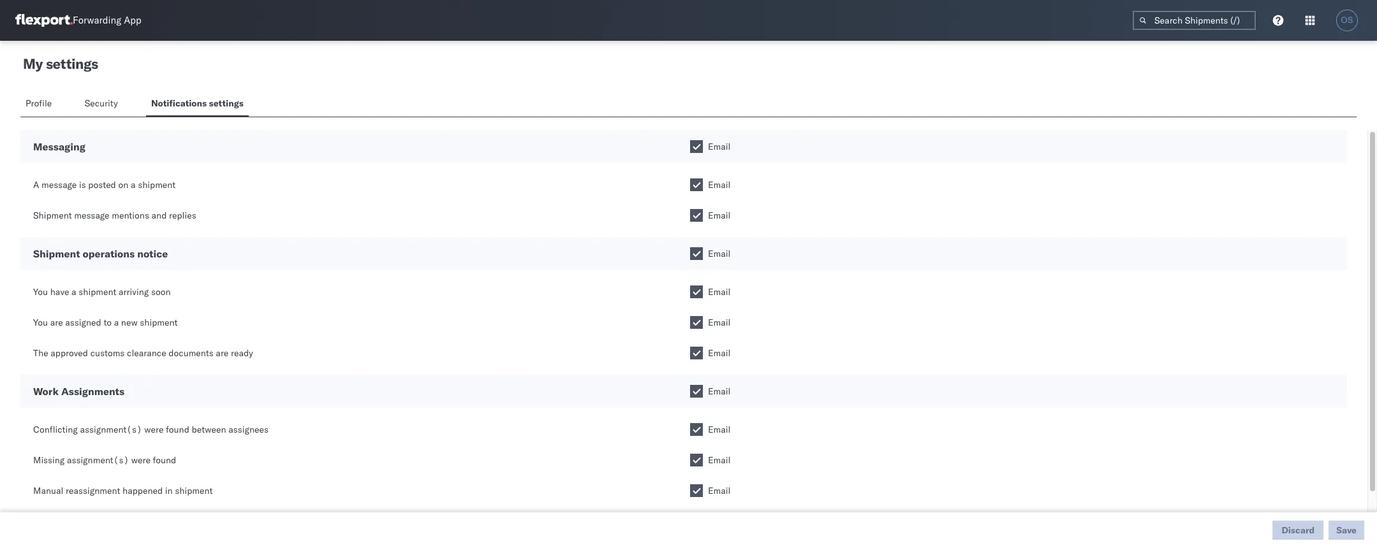 Task type: locate. For each thing, give the bounding box(es) containing it.
0 vertical spatial settings
[[46, 55, 98, 73]]

soon
[[151, 287, 171, 298]]

4 email from the top
[[708, 248, 731, 260]]

message
[[42, 179, 77, 191], [74, 210, 109, 221]]

1 horizontal spatial are
[[216, 348, 229, 359]]

email
[[708, 141, 731, 153], [708, 179, 731, 191], [708, 210, 731, 221], [708, 248, 731, 260], [708, 287, 731, 298], [708, 317, 731, 329], [708, 348, 731, 359], [708, 386, 731, 398], [708, 424, 731, 436], [708, 455, 731, 466], [708, 486, 731, 497]]

found left the between
[[166, 424, 189, 436]]

None checkbox
[[690, 209, 703, 222], [690, 248, 703, 260], [690, 385, 703, 398], [690, 454, 703, 467], [690, 209, 703, 222], [690, 248, 703, 260], [690, 385, 703, 398], [690, 454, 703, 467]]

profile button
[[20, 92, 59, 117]]

were left the between
[[144, 424, 164, 436]]

2 you from the top
[[33, 317, 48, 329]]

message down is
[[74, 210, 109, 221]]

my settings
[[23, 55, 98, 73]]

1 vertical spatial settings
[[209, 98, 244, 109]]

Search Shipments (/) text field
[[1133, 11, 1256, 30]]

assignment(s) up 'missing assignment(s) were found'
[[80, 424, 142, 436]]

are left ready
[[216, 348, 229, 359]]

settings right notifications
[[209, 98, 244, 109]]

you up "the"
[[33, 317, 48, 329]]

1 shipment from the top
[[33, 210, 72, 221]]

1 vertical spatial assignment(s)
[[67, 455, 129, 466]]

and
[[152, 210, 167, 221]]

1 horizontal spatial a
[[114, 317, 119, 329]]

found for conflicting assignment(s) were found between assignees
[[166, 424, 189, 436]]

security button
[[80, 92, 126, 117]]

shipment right "new"
[[140, 317, 178, 329]]

profile
[[26, 98, 52, 109]]

work
[[33, 385, 59, 398]]

shipment for shipment message mentions and replies
[[33, 210, 72, 221]]

you
[[33, 287, 48, 298], [33, 317, 48, 329]]

0 vertical spatial shipment
[[33, 210, 72, 221]]

2 horizontal spatial a
[[131, 179, 136, 191]]

email for conflicting assignment(s) were found between assignees
[[708, 424, 731, 436]]

10 email from the top
[[708, 455, 731, 466]]

0 vertical spatial assignment(s)
[[80, 424, 142, 436]]

a right the on
[[131, 179, 136, 191]]

were for conflicting
[[144, 424, 164, 436]]

shipment message mentions and replies
[[33, 210, 196, 221]]

assignment(s) for conflicting
[[80, 424, 142, 436]]

email for manual reassignment happened in shipment
[[708, 486, 731, 497]]

2 email from the top
[[708, 179, 731, 191]]

1 vertical spatial found
[[153, 455, 176, 466]]

flexport. image
[[15, 14, 73, 27]]

1 vertical spatial you
[[33, 317, 48, 329]]

assignment(s) up reassignment
[[67, 455, 129, 466]]

were up the 'happened'
[[131, 455, 151, 466]]

documents
[[169, 348, 214, 359]]

0 vertical spatial found
[[166, 424, 189, 436]]

found
[[166, 424, 189, 436], [153, 455, 176, 466]]

8 email from the top
[[708, 386, 731, 398]]

assignment(s)
[[80, 424, 142, 436], [67, 455, 129, 466]]

0 horizontal spatial a
[[72, 287, 76, 298]]

7 email from the top
[[708, 348, 731, 359]]

notifications settings button
[[146, 92, 249, 117]]

settings inside button
[[209, 98, 244, 109]]

shipment up you are assigned to a new shipment
[[79, 287, 116, 298]]

customs
[[90, 348, 125, 359]]

message for shipment
[[74, 210, 109, 221]]

were for missing
[[131, 455, 151, 466]]

0 vertical spatial message
[[42, 179, 77, 191]]

you for you are assigned to a new shipment
[[33, 317, 48, 329]]

1 horizontal spatial settings
[[209, 98, 244, 109]]

app
[[124, 14, 141, 26]]

ready
[[231, 348, 253, 359]]

email for shipment operations notice
[[708, 248, 731, 260]]

3 email from the top
[[708, 210, 731, 221]]

message right a
[[42, 179, 77, 191]]

email for missing assignment(s) were found
[[708, 455, 731, 466]]

shipment
[[33, 210, 72, 221], [33, 248, 80, 260]]

were
[[144, 424, 164, 436], [131, 455, 151, 466]]

a
[[131, 179, 136, 191], [72, 287, 76, 298], [114, 317, 119, 329]]

shipment
[[138, 179, 176, 191], [79, 287, 116, 298], [140, 317, 178, 329], [175, 486, 213, 497]]

2 shipment from the top
[[33, 248, 80, 260]]

the
[[33, 348, 48, 359]]

forwarding app link
[[15, 14, 141, 27]]

missing
[[33, 455, 65, 466]]

assigned
[[65, 317, 101, 329]]

9 email from the top
[[708, 424, 731, 436]]

posted
[[88, 179, 116, 191]]

shipment up have
[[33, 248, 80, 260]]

conflicting
[[33, 424, 78, 436]]

email for you have a shipment arriving soon
[[708, 287, 731, 298]]

1 vertical spatial shipment
[[33, 248, 80, 260]]

0 vertical spatial were
[[144, 424, 164, 436]]

settings
[[46, 55, 98, 73], [209, 98, 244, 109]]

1 email from the top
[[708, 141, 731, 153]]

0 vertical spatial you
[[33, 287, 48, 298]]

settings right my
[[46, 55, 98, 73]]

found up in
[[153, 455, 176, 466]]

5 email from the top
[[708, 287, 731, 298]]

shipment down a
[[33, 210, 72, 221]]

is
[[79, 179, 86, 191]]

work assignments
[[33, 385, 124, 398]]

are
[[50, 317, 63, 329], [216, 348, 229, 359]]

you have a shipment arriving soon
[[33, 287, 171, 298]]

None checkbox
[[690, 140, 703, 153], [690, 179, 703, 191], [690, 286, 703, 299], [690, 317, 703, 329], [690, 347, 703, 360], [690, 424, 703, 436], [690, 485, 703, 498], [690, 140, 703, 153], [690, 179, 703, 191], [690, 286, 703, 299], [690, 317, 703, 329], [690, 347, 703, 360], [690, 424, 703, 436], [690, 485, 703, 498]]

assignees
[[229, 424, 269, 436]]

settings for notifications settings
[[209, 98, 244, 109]]

are left assigned
[[50, 317, 63, 329]]

0 vertical spatial are
[[50, 317, 63, 329]]

11 email from the top
[[708, 486, 731, 497]]

notice
[[137, 248, 168, 260]]

1 vertical spatial were
[[131, 455, 151, 466]]

0 horizontal spatial settings
[[46, 55, 98, 73]]

a right have
[[72, 287, 76, 298]]

new
[[121, 317, 138, 329]]

0 horizontal spatial are
[[50, 317, 63, 329]]

messaging
[[33, 140, 85, 153]]

1 vertical spatial a
[[72, 287, 76, 298]]

assignments
[[61, 385, 124, 398]]

you left have
[[33, 287, 48, 298]]

a right to
[[114, 317, 119, 329]]

6 email from the top
[[708, 317, 731, 329]]

1 you from the top
[[33, 287, 48, 298]]

in
[[165, 486, 173, 497]]

0 vertical spatial a
[[131, 179, 136, 191]]

1 vertical spatial message
[[74, 210, 109, 221]]



Task type: vqa. For each thing, say whether or not it's contained in the screenshot.
the The
yes



Task type: describe. For each thing, give the bounding box(es) containing it.
approved
[[51, 348, 88, 359]]

email for you are assigned to a new shipment
[[708, 317, 731, 329]]

clearance
[[127, 348, 166, 359]]

manual
[[33, 486, 63, 497]]

assignment(s) for missing
[[67, 455, 129, 466]]

happened
[[123, 486, 163, 497]]

shipment for shipment operations notice
[[33, 248, 80, 260]]

a
[[33, 179, 39, 191]]

missing assignment(s) were found
[[33, 455, 176, 466]]

the approved customs clearance documents are ready
[[33, 348, 253, 359]]

found for missing assignment(s) were found
[[153, 455, 176, 466]]

mentions
[[112, 210, 149, 221]]

notifications settings
[[151, 98, 244, 109]]

a message is posted on a shipment
[[33, 179, 176, 191]]

manual reassignment happened in shipment
[[33, 486, 213, 497]]

2 vertical spatial a
[[114, 317, 119, 329]]

security
[[85, 98, 118, 109]]

forwarding
[[73, 14, 121, 26]]

email for shipment message mentions and replies
[[708, 210, 731, 221]]

1 vertical spatial are
[[216, 348, 229, 359]]

replies
[[169, 210, 196, 221]]

settings for my settings
[[46, 55, 98, 73]]

you are assigned to a new shipment
[[33, 317, 178, 329]]

you for you have a shipment arriving soon
[[33, 287, 48, 298]]

between
[[192, 424, 226, 436]]

email for work assignments
[[708, 386, 731, 398]]

to
[[104, 317, 112, 329]]

reassignment
[[66, 486, 120, 497]]

my
[[23, 55, 43, 73]]

operations
[[83, 248, 135, 260]]

os button
[[1333, 6, 1362, 35]]

shipment right in
[[175, 486, 213, 497]]

have
[[50, 287, 69, 298]]

shipment operations notice
[[33, 248, 168, 260]]

conflicting assignment(s) were found between assignees
[[33, 424, 269, 436]]

email for the approved customs clearance documents are ready
[[708, 348, 731, 359]]

notifications
[[151, 98, 207, 109]]

email for messaging
[[708, 141, 731, 153]]

shipment up and
[[138, 179, 176, 191]]

email for a message is posted on a shipment
[[708, 179, 731, 191]]

message for a
[[42, 179, 77, 191]]

arriving
[[119, 287, 149, 298]]

forwarding app
[[73, 14, 141, 26]]

on
[[118, 179, 128, 191]]

os
[[1342, 15, 1354, 25]]



